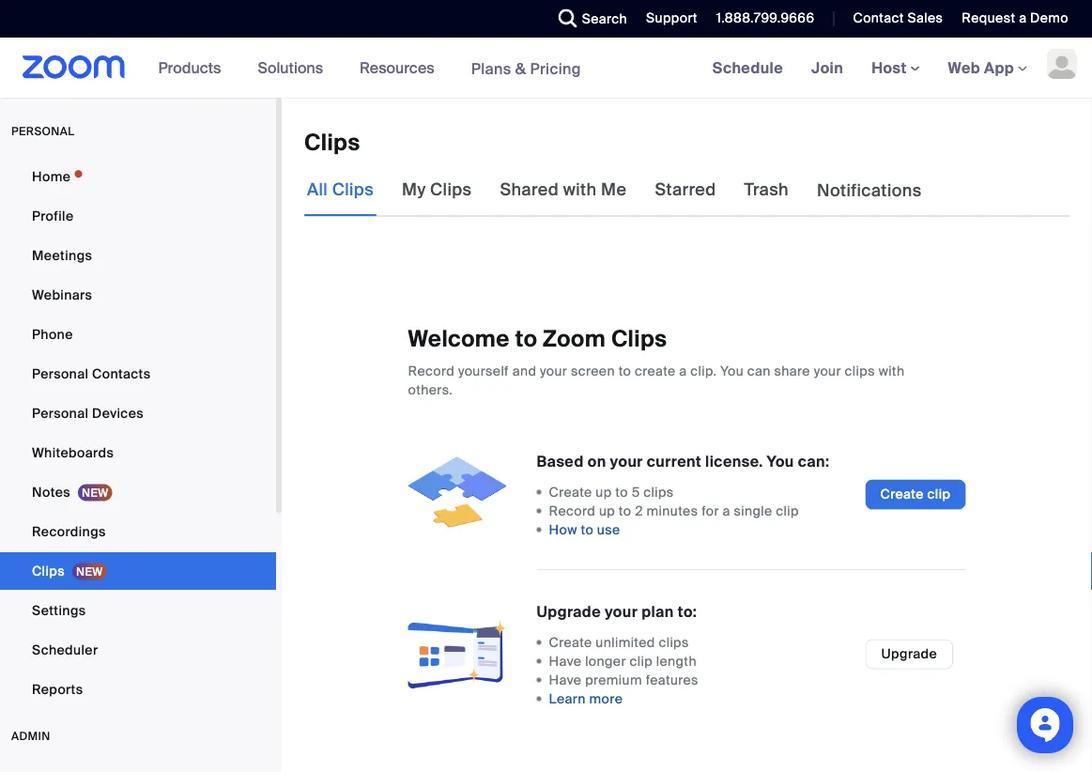 Task type: vqa. For each thing, say whether or not it's contained in the screenshot.
PERSONAL MENU menu
yes



Task type: locate. For each thing, give the bounding box(es) containing it.
a inside welcome to zoom clips record yourself and your screen to create a clip. you can share your clips with others.
[[680, 362, 687, 380]]

clips right share
[[845, 362, 875, 380]]

with inside shared with me tab
[[563, 179, 597, 201]]

clips right the my
[[430, 179, 472, 201]]

with inside welcome to zoom clips record yourself and your screen to create a clip. you can share your clips with others.
[[879, 362, 905, 380]]

2 horizontal spatial clip
[[928, 486, 951, 503]]

clip
[[928, 486, 951, 503], [776, 502, 799, 520], [630, 653, 653, 670]]

personal up the whiteboards
[[32, 404, 89, 422]]

how to use
[[549, 521, 621, 538]]

1 have from the top
[[549, 653, 582, 670]]

0 horizontal spatial a
[[680, 362, 687, 380]]

a
[[1019, 9, 1027, 27], [680, 362, 687, 380], [723, 502, 731, 520]]

2 have from the top
[[549, 671, 582, 689]]

based
[[537, 452, 584, 471]]

your right on
[[610, 452, 643, 471]]

a right for
[[723, 502, 731, 520]]

meetings navigation
[[699, 38, 1093, 99]]

your up the create unlimited clips
[[605, 602, 638, 622]]

my clips tab
[[399, 163, 475, 216]]

resources button
[[360, 38, 443, 98]]

0 horizontal spatial upgrade
[[537, 602, 601, 622]]

a left clip. at the top of the page
[[680, 362, 687, 380]]

you left can:
[[767, 452, 795, 471]]

record up the others.
[[408, 362, 455, 380]]

request
[[962, 9, 1016, 27]]

support
[[646, 9, 698, 27]]

1 vertical spatial clips
[[644, 483, 674, 501]]

product information navigation
[[144, 38, 595, 99]]

starred
[[655, 179, 716, 201]]

sales
[[908, 9, 943, 27]]

clips up create
[[611, 325, 667, 354]]

0 horizontal spatial with
[[563, 179, 597, 201]]

contacts
[[92, 365, 151, 382]]

clip.
[[691, 362, 717, 380]]

shared with me tab
[[497, 163, 630, 216]]

1 vertical spatial have
[[549, 671, 582, 689]]

search button
[[545, 0, 632, 38]]

to left 5 on the right bottom
[[616, 483, 628, 501]]

whiteboards
[[32, 444, 114, 461]]

1 horizontal spatial a
[[723, 502, 731, 520]]

minutes
[[647, 502, 698, 520]]

clips inside tab
[[332, 179, 374, 201]]

share
[[775, 362, 811, 380]]

create for based on your current license. you can:
[[549, 483, 592, 501]]

1 personal from the top
[[32, 365, 89, 382]]

schedule
[[713, 58, 784, 78]]

schedule link
[[699, 38, 798, 98]]

plan
[[642, 602, 674, 622]]

create
[[549, 483, 592, 501], [881, 486, 924, 503], [549, 634, 592, 651]]

upgrade inside button
[[882, 646, 937, 663]]

record up to 2 minutes for a single clip
[[549, 502, 799, 520]]

1 horizontal spatial with
[[879, 362, 905, 380]]

0 vertical spatial personal
[[32, 365, 89, 382]]

1 horizontal spatial clip
[[776, 502, 799, 520]]

clips up "length"
[[659, 634, 689, 651]]

personal
[[11, 124, 75, 139]]

to:
[[678, 602, 697, 622]]

1.888.799.9666 button
[[702, 0, 820, 38], [717, 9, 815, 27]]

request a demo link
[[948, 0, 1093, 38], [962, 9, 1069, 27]]

upgrade button
[[866, 639, 953, 669]]

plans & pricing
[[471, 58, 581, 78]]

1 horizontal spatial record
[[549, 502, 596, 520]]

banner
[[0, 38, 1093, 99]]

clips
[[304, 128, 360, 157], [332, 179, 374, 201], [430, 179, 472, 201], [611, 325, 667, 354], [32, 562, 65, 580]]

phone
[[32, 326, 73, 343]]

2 vertical spatial a
[[723, 502, 731, 520]]

welcome to zoom clips record yourself and your screen to create a clip. you can share your clips with others.
[[408, 325, 905, 398]]

2
[[635, 502, 643, 520]]

create clip button
[[866, 480, 966, 510]]

0 horizontal spatial record
[[408, 362, 455, 380]]

contact
[[853, 9, 904, 27]]

shared
[[500, 179, 559, 201]]

can
[[748, 362, 771, 380]]

0 vertical spatial clips
[[845, 362, 875, 380]]

record inside welcome to zoom clips record yourself and your screen to create a clip. you can share your clips with others.
[[408, 362, 455, 380]]

clips inside personal menu menu
[[32, 562, 65, 580]]

to
[[515, 325, 538, 354], [619, 362, 631, 380], [616, 483, 628, 501], [619, 502, 632, 520], [581, 521, 594, 538]]

settings link
[[0, 592, 276, 629]]

recordings
[[32, 523, 106, 540]]

1 vertical spatial a
[[680, 362, 687, 380]]

resources
[[360, 58, 435, 78]]

1 vertical spatial with
[[879, 362, 905, 380]]

profile picture image
[[1047, 49, 1077, 79]]

all clips
[[307, 179, 374, 201]]

clips up settings at the left bottom
[[32, 562, 65, 580]]

personal down phone on the top of the page
[[32, 365, 89, 382]]

have for have longer clip length
[[549, 653, 582, 670]]

have
[[549, 653, 582, 670], [549, 671, 582, 689]]

create inside button
[[881, 486, 924, 503]]

demo
[[1031, 9, 1069, 27]]

can:
[[798, 452, 830, 471]]

0 vertical spatial with
[[563, 179, 597, 201]]

to up and
[[515, 325, 538, 354]]

clips right all
[[332, 179, 374, 201]]

clips inside welcome to zoom clips record yourself and your screen to create a clip. you can share your clips with others.
[[845, 362, 875, 380]]

web
[[948, 58, 981, 78]]

tabs of clips tab list
[[304, 163, 925, 217]]

home link
[[0, 158, 276, 195]]

0 vertical spatial upgrade
[[537, 602, 601, 622]]

1 horizontal spatial upgrade
[[882, 646, 937, 663]]

upgrade
[[537, 602, 601, 622], [882, 646, 937, 663]]

2 personal from the top
[[32, 404, 89, 422]]

2 horizontal spatial a
[[1019, 9, 1027, 27]]

0 vertical spatial record
[[408, 362, 455, 380]]

with
[[563, 179, 597, 201], [879, 362, 905, 380]]

record up how
[[549, 502, 596, 520]]

you left can
[[721, 362, 744, 380]]

record
[[408, 362, 455, 380], [549, 502, 596, 520]]

to left "use"
[[581, 521, 594, 538]]

0 vertical spatial have
[[549, 653, 582, 670]]

trash tab
[[742, 163, 792, 216]]

0 vertical spatial a
[[1019, 9, 1027, 27]]

plans & pricing link
[[471, 58, 581, 78], [471, 58, 581, 78]]

up down on
[[596, 483, 612, 501]]

1 vertical spatial up
[[599, 502, 615, 520]]

clips right 5 on the right bottom
[[644, 483, 674, 501]]

screen
[[571, 362, 615, 380]]

web app
[[948, 58, 1015, 78]]

a left demo
[[1019, 9, 1027, 27]]

0 horizontal spatial you
[[721, 362, 744, 380]]

1 vertical spatial personal
[[32, 404, 89, 422]]

personal contacts
[[32, 365, 151, 382]]

learn more button
[[549, 690, 623, 708]]

create
[[635, 362, 676, 380]]

0 vertical spatial up
[[596, 483, 612, 501]]

personal menu menu
[[0, 158, 276, 710]]

1 vertical spatial upgrade
[[882, 646, 937, 663]]

plans
[[471, 58, 512, 78]]

1 horizontal spatial you
[[767, 452, 795, 471]]

up up "use"
[[599, 502, 615, 520]]

up
[[596, 483, 612, 501], [599, 502, 615, 520]]

your
[[540, 362, 568, 380], [814, 362, 842, 380], [610, 452, 643, 471], [605, 602, 638, 622]]

learn more
[[549, 690, 623, 708]]

contact sales link
[[839, 0, 948, 38], [853, 9, 943, 27]]

0 vertical spatial you
[[721, 362, 744, 380]]

2 vertical spatial clips
[[659, 634, 689, 651]]

pricing
[[530, 58, 581, 78]]



Task type: describe. For each thing, give the bounding box(es) containing it.
notifications
[[817, 180, 922, 202]]

have premium features
[[549, 671, 699, 689]]

profile
[[32, 207, 74, 225]]

whiteboards link
[[0, 434, 276, 472]]

others.
[[408, 381, 453, 398]]

to left 2
[[619, 502, 632, 520]]

solutions button
[[258, 38, 332, 98]]

settings
[[32, 602, 86, 619]]

learn
[[549, 690, 586, 708]]

contact sales
[[853, 9, 943, 27]]

starred tab
[[652, 163, 719, 216]]

meetings
[[32, 247, 92, 264]]

up for create
[[596, 483, 612, 501]]

zoom
[[543, 325, 606, 354]]

host
[[872, 58, 911, 78]]

devices
[[92, 404, 144, 422]]

&
[[515, 58, 526, 78]]

your right and
[[540, 362, 568, 380]]

trash
[[745, 179, 789, 201]]

upgrade for upgrade your plan to:
[[537, 602, 601, 622]]

yourself
[[458, 362, 509, 380]]

webinars
[[32, 286, 92, 303]]

based on your current license. you can:
[[537, 452, 830, 471]]

products
[[158, 58, 221, 78]]

webinars link
[[0, 276, 276, 314]]

premium
[[585, 671, 642, 689]]

length
[[656, 653, 697, 670]]

clips link
[[0, 552, 276, 590]]

clips up all clips tab
[[304, 128, 360, 157]]

clip inside button
[[928, 486, 951, 503]]

current
[[647, 452, 702, 471]]

my
[[402, 179, 426, 201]]

your right share
[[814, 362, 842, 380]]

banner containing products
[[0, 38, 1093, 99]]

how
[[549, 521, 577, 538]]

clips inside welcome to zoom clips record yourself and your screen to create a clip. you can share your clips with others.
[[611, 325, 667, 354]]

1 vertical spatial record
[[549, 502, 596, 520]]

home
[[32, 168, 71, 185]]

to inside how to use button
[[581, 521, 594, 538]]

me
[[601, 179, 627, 201]]

create up to 5 clips
[[549, 483, 674, 501]]

scheduler
[[32, 641, 98, 659]]

clips inside tab
[[430, 179, 472, 201]]

admin
[[11, 729, 51, 744]]

notes
[[32, 483, 70, 501]]

zoom logo image
[[23, 55, 126, 79]]

web app button
[[948, 58, 1028, 78]]

host button
[[872, 58, 920, 78]]

how to use button
[[549, 521, 621, 539]]

unlimited
[[596, 634, 655, 651]]

1.888.799.9666
[[717, 9, 815, 27]]

personal contacts link
[[0, 355, 276, 393]]

scheduler link
[[0, 631, 276, 669]]

0 horizontal spatial clip
[[630, 653, 653, 670]]

5
[[632, 483, 640, 501]]

reports link
[[0, 671, 276, 708]]

features
[[646, 671, 699, 689]]

personal for personal devices
[[32, 404, 89, 422]]

to left create
[[619, 362, 631, 380]]

upgrade for upgrade
[[882, 646, 937, 663]]

create for upgrade your plan to:
[[549, 634, 592, 651]]

personal devices
[[32, 404, 144, 422]]

request a demo
[[962, 9, 1069, 27]]

more
[[589, 690, 623, 708]]

personal for personal contacts
[[32, 365, 89, 382]]

license.
[[706, 452, 763, 471]]

solutions
[[258, 58, 323, 78]]

you inside welcome to zoom clips record yourself and your screen to create a clip. you can share your clips with others.
[[721, 362, 744, 380]]

all clips tab
[[304, 163, 377, 216]]

my clips
[[402, 179, 472, 201]]

1 vertical spatial you
[[767, 452, 795, 471]]

upgrade your plan to:
[[537, 602, 697, 622]]

for
[[702, 502, 719, 520]]

join link
[[798, 38, 858, 98]]

up for record
[[599, 502, 615, 520]]

create clip
[[881, 486, 951, 503]]

create unlimited clips
[[549, 634, 689, 651]]

welcome
[[408, 325, 510, 354]]

shared with me
[[500, 179, 627, 201]]

phone link
[[0, 316, 276, 353]]

products button
[[158, 38, 230, 98]]

have longer clip length
[[549, 653, 697, 670]]

on
[[588, 452, 606, 471]]

reports
[[32, 681, 83, 698]]

personal devices link
[[0, 395, 276, 432]]

have for have premium features
[[549, 671, 582, 689]]

app
[[985, 58, 1015, 78]]

join
[[812, 58, 844, 78]]

use
[[597, 521, 621, 538]]

and
[[513, 362, 537, 380]]

single
[[734, 502, 773, 520]]

all
[[307, 179, 328, 201]]

meetings link
[[0, 237, 276, 274]]

search
[[582, 10, 628, 27]]



